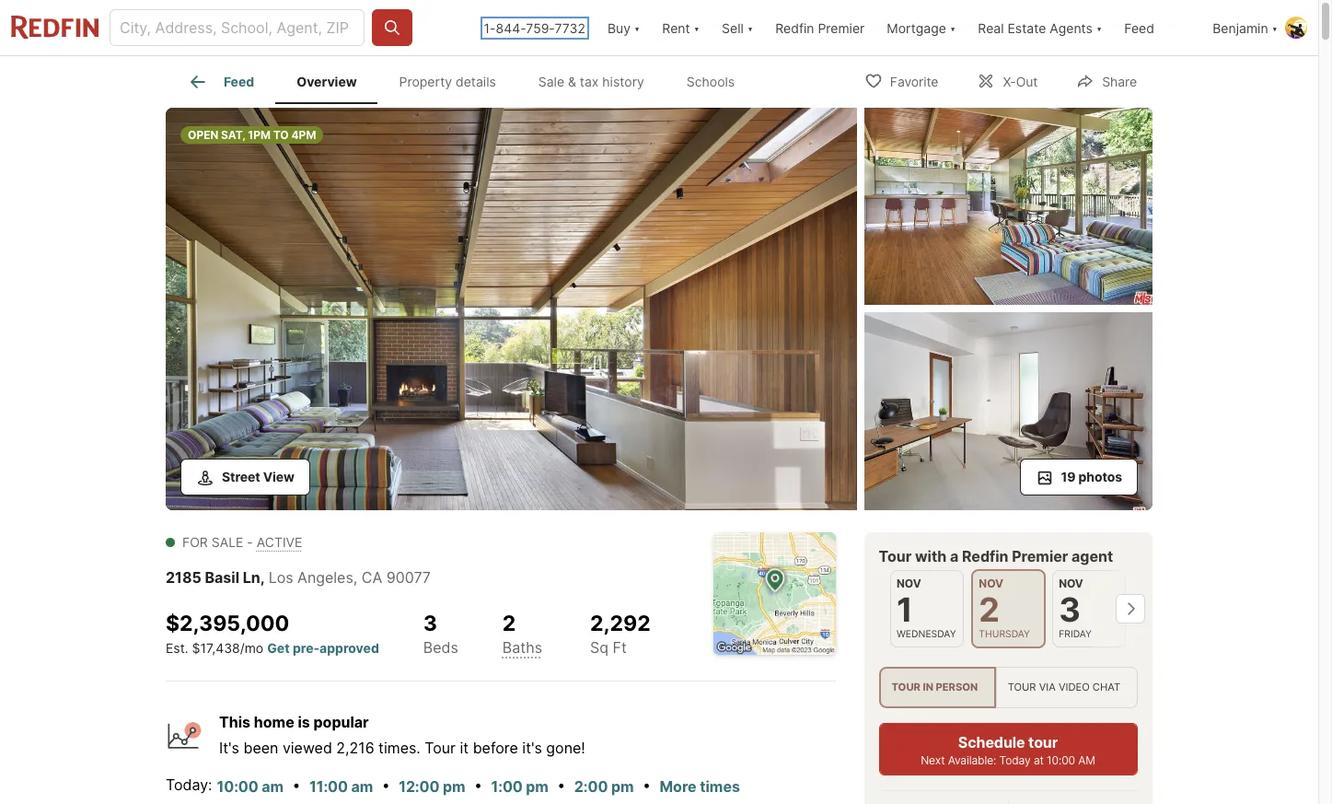 Task type: locate. For each thing, give the bounding box(es) containing it.
3 ▾ from the left
[[748, 20, 754, 35]]

1 vertical spatial 10:00
[[217, 777, 258, 796]]

pm right 12:00
[[443, 777, 466, 796]]

2185
[[166, 568, 202, 586]]

sell
[[722, 20, 744, 35]]

0 vertical spatial feed
[[1125, 20, 1155, 35]]

pm
[[443, 777, 466, 796], [526, 777, 549, 796], [611, 777, 634, 796]]

user photo image
[[1286, 17, 1308, 39]]

▾ right 'mortgage' at the right top
[[950, 20, 956, 35]]

0 horizontal spatial redfin
[[776, 20, 815, 35]]

2 baths
[[503, 610, 543, 657]]

schools
[[687, 74, 735, 90]]

los
[[269, 568, 293, 586]]

0 vertical spatial redfin
[[776, 20, 815, 35]]

▾
[[635, 20, 640, 35], [694, 20, 700, 35], [748, 20, 754, 35], [950, 20, 956, 35], [1097, 20, 1103, 35], [1273, 20, 1278, 35]]

pm right 1:00
[[526, 777, 549, 796]]

None button
[[972, 569, 1046, 648], [891, 570, 965, 647], [1053, 570, 1127, 647], [972, 569, 1046, 648], [891, 570, 965, 647], [1053, 570, 1127, 647]]

5 ▾ from the left
[[1097, 20, 1103, 35]]

real estate agents ▾
[[978, 20, 1103, 35]]

0 horizontal spatial 2
[[503, 610, 516, 636]]

1 horizontal spatial 2
[[979, 589, 1000, 630]]

10:00 am button
[[216, 775, 285, 798]]

overview
[[297, 74, 357, 90]]

nov 1 wednesday
[[897, 576, 957, 640]]

10:00 right at in the right of the page
[[1048, 753, 1076, 767]]

basil
[[205, 568, 240, 586]]

2 nov from the left
[[979, 576, 1004, 590]]

feed up sat,
[[224, 74, 254, 90]]

0 horizontal spatial premier
[[818, 20, 865, 35]]

pm right 2:00
[[611, 777, 634, 796]]

2 • from the left
[[382, 776, 390, 794]]

• left 2:00
[[558, 776, 566, 794]]

0 horizontal spatial pm
[[443, 777, 466, 796]]

history
[[603, 74, 645, 90]]

11:00
[[309, 777, 348, 796]]

2185 basil ln , los angeles , ca 90077
[[166, 568, 431, 586]]

3 down agent
[[1060, 589, 1082, 630]]

schools tab
[[666, 60, 756, 104]]

0 horizontal spatial nov
[[897, 576, 922, 590]]

• left 11:00
[[292, 776, 301, 794]]

tour
[[880, 547, 913, 565], [893, 681, 921, 693], [1009, 681, 1037, 693], [425, 739, 456, 757]]

0 vertical spatial premier
[[818, 20, 865, 35]]

am
[[262, 777, 284, 796], [351, 777, 373, 796]]

nov down agent
[[1060, 576, 1084, 590]]

times
[[700, 777, 741, 796]]

buy ▾ button
[[597, 0, 652, 55]]

▾ for buy ▾
[[635, 20, 640, 35]]

2 ▾ from the left
[[694, 20, 700, 35]]

today
[[1000, 753, 1032, 767]]

2 horizontal spatial pm
[[611, 777, 634, 796]]

▾ for rent ▾
[[694, 20, 700, 35]]

nov inside the nov 2 thursday
[[979, 576, 1004, 590]]

-
[[247, 534, 253, 549]]

0 horizontal spatial ,
[[260, 568, 265, 586]]

feed up share
[[1125, 20, 1155, 35]]

1 pm from the left
[[443, 777, 466, 796]]

tour left in
[[893, 681, 921, 693]]

3 inside nov 3 friday
[[1060, 589, 1082, 630]]

, left ca
[[354, 568, 358, 586]]

feed button
[[1114, 0, 1202, 55]]

▾ right sell at the top
[[748, 20, 754, 35]]

▾ for mortgage ▾
[[950, 20, 956, 35]]

1 horizontal spatial nov
[[979, 576, 1004, 590]]

nov for 2
[[979, 576, 1004, 590]]

1 vertical spatial premier
[[1013, 547, 1069, 565]]

overview tab
[[276, 60, 378, 104]]

0 horizontal spatial 3
[[424, 610, 438, 636]]

open sat, 1pm to 4pm
[[188, 128, 316, 142]]

to
[[273, 128, 289, 142]]

nov inside nov 3 friday
[[1060, 576, 1084, 590]]

tab list
[[166, 56, 771, 104]]

premier left agent
[[1013, 547, 1069, 565]]

redfin inside button
[[776, 20, 815, 35]]

tour inside 'this home is popular it's been viewed 2,216 times. tour it before it's gone!'
[[425, 739, 456, 757]]

1
[[897, 589, 913, 630]]

nov down 'tour with a redfin premier agent'
[[979, 576, 1004, 590]]

0 horizontal spatial feed
[[224, 74, 254, 90]]

am right 11:00
[[351, 777, 373, 796]]

12:00
[[399, 777, 440, 796]]

submit search image
[[383, 18, 402, 37]]

at
[[1035, 753, 1045, 767]]

mortgage
[[887, 20, 947, 35]]

redfin right sell ▾ dropdown button
[[776, 20, 815, 35]]

10:00 inside the schedule tour next available: today at 10:00 am
[[1048, 753, 1076, 767]]

$2,395,000
[[166, 610, 290, 636]]

2 down 'tour with a redfin premier agent'
[[979, 589, 1000, 630]]

1 vertical spatial feed
[[224, 74, 254, 90]]

10:00 down "it's"
[[217, 777, 258, 796]]

1:00
[[491, 777, 523, 796]]

2 am from the left
[[351, 777, 373, 796]]

popular
[[314, 713, 369, 732]]

1 vertical spatial redfin
[[963, 547, 1010, 565]]

4 ▾ from the left
[[950, 20, 956, 35]]

agent
[[1073, 547, 1114, 565]]

chat
[[1094, 681, 1122, 693]]

1 nov from the left
[[897, 576, 922, 590]]

3 nov from the left
[[1060, 576, 1084, 590]]

schedule
[[959, 733, 1026, 751]]

2 up baths link
[[503, 610, 516, 636]]

, left los
[[260, 568, 265, 586]]

2,292
[[591, 610, 651, 636]]

favorite
[[891, 73, 939, 89]]

tour left with
[[880, 547, 913, 565]]

1 horizontal spatial am
[[351, 777, 373, 796]]

•
[[292, 776, 301, 794], [382, 776, 390, 794], [474, 776, 483, 794], [558, 776, 566, 794], [643, 776, 651, 794]]

active
[[257, 534, 303, 549]]

in
[[924, 681, 934, 693]]

rent
[[663, 20, 690, 35]]

tour left it
[[425, 739, 456, 757]]

list box containing tour in person
[[880, 667, 1138, 708]]

redfin right the a
[[963, 547, 1010, 565]]

▾ for sell ▾
[[748, 20, 754, 35]]

tour left via
[[1009, 681, 1037, 693]]

2 inside the nov 2 thursday
[[979, 589, 1000, 630]]

real
[[978, 20, 1004, 35]]

0 vertical spatial 10:00
[[1048, 753, 1076, 767]]

,
[[260, 568, 265, 586], [354, 568, 358, 586]]

0 horizontal spatial 10:00
[[217, 777, 258, 796]]

1 horizontal spatial 3
[[1060, 589, 1082, 630]]

&
[[568, 74, 577, 90]]

mortgage ▾ button
[[876, 0, 967, 55]]

▾ left user photo
[[1273, 20, 1278, 35]]

sell ▾ button
[[711, 0, 765, 55]]

844-
[[496, 20, 526, 35]]

3 up beds
[[424, 610, 438, 636]]

2,292 sq ft
[[591, 610, 651, 657]]

1 horizontal spatial ,
[[354, 568, 358, 586]]

1 ▾ from the left
[[635, 20, 640, 35]]

4 • from the left
[[558, 776, 566, 794]]

1 horizontal spatial redfin
[[963, 547, 1010, 565]]

this
[[219, 713, 251, 732]]

x-out
[[1003, 73, 1038, 89]]

12:00 pm button
[[398, 775, 467, 798]]

1 horizontal spatial pm
[[526, 777, 549, 796]]

0 horizontal spatial am
[[262, 777, 284, 796]]

angeles
[[298, 568, 354, 586]]

19 photos button
[[1020, 458, 1138, 495]]

redfin
[[776, 20, 815, 35], [963, 547, 1010, 565]]

via
[[1040, 681, 1057, 693]]

1 horizontal spatial feed
[[1125, 20, 1155, 35]]

list box
[[880, 667, 1138, 708]]

nov inside nov 1 wednesday
[[897, 576, 922, 590]]

6 ▾ from the left
[[1273, 20, 1278, 35]]

4pm
[[292, 128, 316, 142]]

• left 12:00
[[382, 776, 390, 794]]

benjamin
[[1213, 20, 1269, 35]]

▾ right buy
[[635, 20, 640, 35]]

$17,438
[[192, 640, 240, 656]]

▾ right rent
[[694, 20, 700, 35]]

▾ for benjamin ▾
[[1273, 20, 1278, 35]]

sat,
[[221, 128, 245, 142]]

▾ right agents
[[1097, 20, 1103, 35]]

property
[[399, 74, 452, 90]]

19
[[1062, 468, 1076, 484]]

• left more
[[643, 776, 651, 794]]

before
[[473, 739, 518, 757]]

benjamin ▾
[[1213, 20, 1278, 35]]

sale & tax history
[[539, 74, 645, 90]]

premier left 'mortgage' at the right top
[[818, 20, 865, 35]]

for sale - active
[[182, 534, 303, 549]]

2185 basil ln, los angeles, ca 90077 image
[[166, 108, 858, 510], [865, 108, 1153, 305], [865, 312, 1153, 510]]

nov down with
[[897, 576, 922, 590]]

photos
[[1079, 468, 1123, 484]]

am down the been
[[262, 777, 284, 796]]

nov for 3
[[1060, 576, 1084, 590]]

pre-
[[293, 640, 320, 656]]

street view
[[222, 468, 295, 484]]

this home is popular it's been viewed 2,216 times. tour it before it's gone!
[[219, 713, 586, 757]]

1 horizontal spatial 10:00
[[1048, 753, 1076, 767]]

3
[[1060, 589, 1082, 630], [424, 610, 438, 636]]

2 horizontal spatial nov
[[1060, 576, 1084, 590]]

today:
[[166, 776, 212, 794]]

• left 1:00
[[474, 776, 483, 794]]



Task type: vqa. For each thing, say whether or not it's contained in the screenshot.
viewed
yes



Task type: describe. For each thing, give the bounding box(es) containing it.
viewed
[[283, 739, 332, 757]]

it's
[[219, 739, 239, 757]]

tour via video chat
[[1009, 681, 1122, 693]]

sale
[[212, 534, 244, 549]]

10:00 inside today: 10:00 am • 11:00 am • 12:00 pm • 1:00 pm • 2:00 pm • more times
[[217, 777, 258, 796]]

active link
[[257, 534, 303, 549]]

tour with a redfin premier agent
[[880, 547, 1114, 565]]

sale
[[539, 74, 565, 90]]

2:00 pm button
[[574, 775, 635, 798]]

approved
[[320, 640, 379, 656]]

nov for 1
[[897, 576, 922, 590]]

it's
[[523, 739, 542, 757]]

out
[[1017, 73, 1038, 89]]

1 • from the left
[[292, 776, 301, 794]]

share button
[[1061, 61, 1153, 99]]

property details tab
[[378, 60, 517, 104]]

ca
[[362, 568, 382, 586]]

$2,395,000 est. $17,438 /mo get pre-approved
[[166, 610, 379, 656]]

3 inside 3 beds
[[424, 610, 438, 636]]

get pre-approved link
[[267, 640, 379, 656]]

baths
[[503, 639, 543, 657]]

redfin premier
[[776, 20, 865, 35]]

mortgage ▾
[[887, 20, 956, 35]]

tax
[[580, 74, 599, 90]]

5 • from the left
[[643, 776, 651, 794]]

map entry image
[[714, 532, 836, 654]]

am
[[1079, 753, 1096, 767]]

ln
[[243, 568, 260, 586]]

est.
[[166, 640, 188, 656]]

nov 3 friday
[[1060, 576, 1093, 640]]

sale & tax history tab
[[517, 60, 666, 104]]

wednesday
[[897, 628, 957, 640]]

sell ▾
[[722, 20, 754, 35]]

buy
[[608, 20, 631, 35]]

1-
[[484, 20, 496, 35]]

2 inside 2 baths
[[503, 610, 516, 636]]

19 photos
[[1062, 468, 1123, 484]]

feed inside button
[[1125, 20, 1155, 35]]

next image
[[1116, 594, 1146, 623]]

is
[[298, 713, 310, 732]]

for
[[182, 534, 208, 549]]

1:00 pm button
[[490, 775, 550, 798]]

ft
[[613, 639, 627, 657]]

friday
[[1060, 628, 1093, 640]]

redfin premier button
[[765, 0, 876, 55]]

feed inside tab list
[[224, 74, 254, 90]]

times.
[[379, 739, 421, 757]]

11:00 am button
[[308, 775, 374, 798]]

1 am from the left
[[262, 777, 284, 796]]

City, Address, School, Agent, ZIP search field
[[110, 9, 365, 46]]

open
[[188, 128, 219, 142]]

street view button
[[181, 458, 310, 495]]

/mo
[[240, 640, 264, 656]]

rent ▾
[[663, 20, 700, 35]]

rent ▾ button
[[663, 0, 700, 55]]

real estate agents ▾ button
[[967, 0, 1114, 55]]

more
[[660, 777, 697, 796]]

tour in person
[[893, 681, 979, 693]]

mortgage ▾ button
[[887, 0, 956, 55]]

home
[[254, 713, 294, 732]]

1-844-759-7732 link
[[484, 20, 586, 35]]

tour for tour with a redfin premier agent
[[880, 547, 913, 565]]

it
[[460, 739, 469, 757]]

tour for tour via video chat
[[1009, 681, 1037, 693]]

2:00
[[575, 777, 608, 796]]

today: 10:00 am • 11:00 am • 12:00 pm • 1:00 pm • 2:00 pm • more times
[[166, 776, 741, 796]]

rent ▾ button
[[652, 0, 711, 55]]

been
[[244, 739, 279, 757]]

1 horizontal spatial premier
[[1013, 547, 1069, 565]]

open sat, 1pm to 4pm link
[[166, 108, 858, 514]]

sq
[[591, 639, 609, 657]]

schedule tour next available: today at 10:00 am
[[922, 733, 1096, 767]]

get
[[267, 640, 290, 656]]

2 pm from the left
[[526, 777, 549, 796]]

3 • from the left
[[474, 776, 483, 794]]

1 , from the left
[[260, 568, 265, 586]]

video
[[1060, 681, 1091, 693]]

2,216
[[337, 739, 375, 757]]

2 , from the left
[[354, 568, 358, 586]]

tab list containing feed
[[166, 56, 771, 104]]

1pm
[[248, 128, 271, 142]]

with
[[916, 547, 948, 565]]

street
[[222, 468, 260, 484]]

1-844-759-7732
[[484, 20, 586, 35]]

share
[[1103, 73, 1138, 89]]

tour for tour in person
[[893, 681, 921, 693]]

3 pm from the left
[[611, 777, 634, 796]]

90077
[[387, 568, 431, 586]]

3 beds
[[424, 610, 459, 657]]

sell ▾ button
[[722, 0, 754, 55]]

person
[[937, 681, 979, 693]]

next
[[922, 753, 946, 767]]

premier inside button
[[818, 20, 865, 35]]

details
[[456, 74, 496, 90]]



